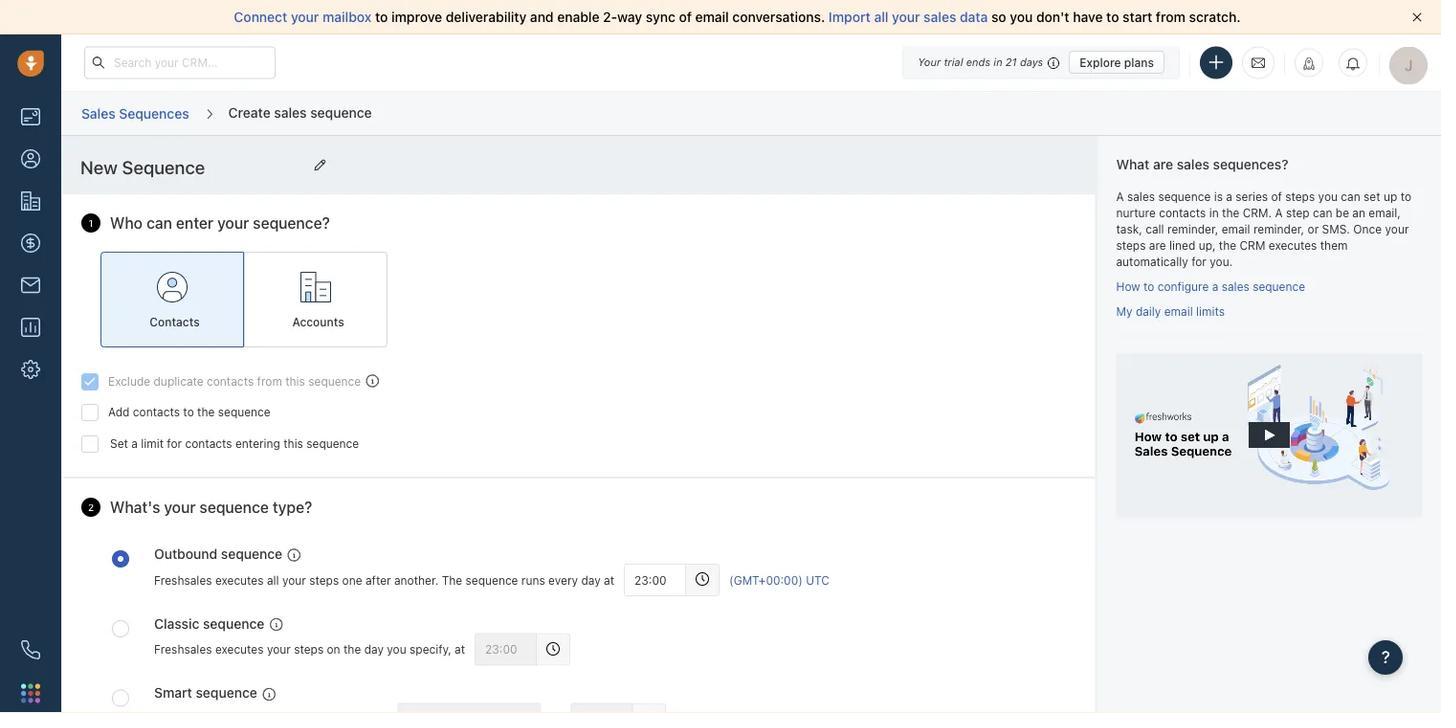 Task type: vqa. For each thing, say whether or not it's contained in the screenshot.
contacts in the A sales sequence is a series of steps you can set up to nurture contacts in the CRM. A step can be an email, task, call reminder, email reminder, or SMS. Once your steps are lined up, the CRM executes them automatically for you.
yes



Task type: describe. For each thing, give the bounding box(es) containing it.
you inside a sales sequence is a series of steps you can set up to nurture contacts in the crm. a step can be an email, task, call reminder, email reminder, or sms. once your steps are lined up, the crm executes them automatically for you.
[[1319, 190, 1339, 203]]

your right what's
[[164, 498, 196, 516]]

to right mailbox on the left
[[375, 9, 388, 25]]

contacts
[[150, 316, 200, 329]]

don't
[[1037, 9, 1070, 25]]

create
[[228, 104, 271, 120]]

steps left on
[[294, 643, 324, 656]]

sync
[[646, 9, 676, 25]]

exclude duplicate contacts from this sequence
[[108, 375, 361, 388]]

0 vertical spatial day
[[582, 573, 601, 587]]

the down is at the top right
[[1223, 206, 1240, 219]]

up
[[1384, 190, 1398, 203]]

freshsales executes all your steps one after another. the sequence runs every day at
[[154, 573, 615, 587]]

outbound
[[154, 546, 218, 562]]

executes for outbound sequence
[[215, 573, 264, 587]]

close image
[[1413, 12, 1423, 22]]

specify,
[[410, 643, 452, 656]]

another.
[[394, 573, 439, 587]]

your down the <span class=" ">sales reps can use this for traditional drip campaigns e.g. reengaging with cold prospects</span> icon
[[282, 573, 306, 587]]

in inside a sales sequence is a series of steps you can set up to nurture contacts in the crm. a step can be an email, task, call reminder, email reminder, or sms. once your steps are lined up, the crm executes them automatically for you.
[[1210, 206, 1220, 219]]

your down <span class=" ">sales reps can use this for weekly check-ins with leads and to run renewal campaigns e.g. renewing a contract</span> icon
[[267, 643, 291, 656]]

contacts link
[[101, 252, 244, 348]]

send email image
[[1252, 55, 1266, 71]]

Search your CRM... text field
[[84, 46, 276, 79]]

lined
[[1170, 239, 1196, 252]]

sequence right the
[[466, 573, 518, 587]]

crm
[[1240, 239, 1266, 252]]

improve
[[392, 9, 442, 25]]

2 vertical spatial a
[[131, 437, 138, 450]]

days
[[1021, 56, 1044, 68]]

2-
[[603, 9, 618, 25]]

my daily email limits link
[[1117, 304, 1226, 318]]

phone element
[[11, 631, 50, 669]]

steps down the task,
[[1117, 239, 1147, 252]]

you.
[[1211, 255, 1233, 269]]

what's
[[110, 498, 160, 516]]

to left "start"
[[1107, 9, 1120, 25]]

(gmt+00:00)
[[730, 573, 803, 587]]

sales
[[81, 105, 116, 121]]

scratch.
[[1190, 9, 1241, 25]]

classic
[[154, 616, 200, 631]]

of inside a sales sequence is a series of steps you can set up to nurture contacts in the crm. a step can be an email, task, call reminder, email reminder, or sms. once your steps are lined up, the crm executes them automatically for you.
[[1272, 190, 1283, 203]]

your left mailbox on the left
[[291, 9, 319, 25]]

call
[[1146, 222, 1165, 236]]

start
[[1123, 9, 1153, 25]]

automatically
[[1117, 255, 1189, 269]]

set
[[1364, 190, 1381, 203]]

way
[[618, 9, 643, 25]]

0 vertical spatial a
[[1117, 190, 1125, 203]]

is
[[1215, 190, 1224, 203]]

outbound sequence
[[154, 546, 283, 562]]

executes for classic sequence
[[215, 643, 264, 656]]

0 vertical spatial are
[[1154, 157, 1174, 172]]

your up the your
[[892, 9, 921, 25]]

sequence left <span class=" ">sales reps can use this for weekly check-ins with leads and to run renewal campaigns e.g. renewing a contract</span> icon
[[203, 616, 265, 631]]

sequence left <span class=" ">sales reps can use this for prospecting and account-based selling e.g. following up with event attendees</span> image
[[196, 685, 257, 701]]

2 reminder, from the left
[[1254, 222, 1305, 236]]

2 vertical spatial you
[[387, 643, 407, 656]]

connect your mailbox to improve deliverability and enable 2-way sync of email conversations. import all your sales data so you don't have to start from scratch.
[[234, 9, 1241, 25]]

0 horizontal spatial at
[[455, 643, 465, 656]]

who can enter your sequence?
[[110, 214, 330, 232]]

step
[[1287, 206, 1310, 219]]

exclude
[[108, 375, 150, 388]]

crm.
[[1243, 206, 1273, 219]]

0 vertical spatial email
[[696, 9, 729, 25]]

how
[[1117, 280, 1141, 293]]

who
[[110, 214, 143, 232]]

series
[[1236, 190, 1269, 203]]

0 vertical spatial of
[[679, 9, 692, 25]]

set
[[110, 437, 128, 450]]

sequence down crm
[[1253, 280, 1306, 293]]

accounts link
[[244, 252, 388, 348]]

freshworks switcher image
[[21, 684, 40, 703]]

1 reminder, from the left
[[1168, 222, 1219, 236]]

once
[[1354, 222, 1383, 236]]

<span class=" ">sales reps can use this for prospecting and account-based selling e.g. following up with event attendees</span> image
[[262, 688, 276, 701]]

nurture
[[1117, 206, 1156, 219]]

how to configure a sales sequence link
[[1117, 280, 1306, 293]]

for inside a sales sequence is a series of steps you can set up to nurture contacts in the crm. a step can be an email, task, call reminder, email reminder, or sms. once your steps are lined up, the crm executes them automatically for you.
[[1192, 255, 1207, 269]]

conversations.
[[733, 9, 826, 25]]

(gmt+00:00) utc link
[[730, 572, 830, 588]]

sequence?
[[253, 214, 330, 232]]

or
[[1308, 222, 1320, 236]]

sales inside a sales sequence is a series of steps you can set up to nurture contacts in the crm. a step can be an email, task, call reminder, email reminder, or sms. once your steps are lined up, the crm executes them automatically for you.
[[1128, 190, 1156, 203]]

freshsales for classic
[[154, 643, 212, 656]]

ends
[[967, 56, 991, 68]]

sales sequences
[[81, 105, 189, 121]]

email,
[[1370, 206, 1402, 219]]

to right how
[[1144, 280, 1155, 293]]

plans
[[1125, 56, 1155, 69]]

1 horizontal spatial can
[[1314, 206, 1333, 219]]

sequence down the exclude duplicate contacts from this sequence
[[218, 405, 271, 419]]

contacts up limit
[[133, 405, 180, 419]]

after
[[366, 573, 391, 587]]

one
[[342, 573, 362, 587]]

them
[[1321, 239, 1349, 252]]

what's your sequence type?
[[110, 498, 312, 516]]

entering
[[236, 437, 280, 450]]

sequences
[[119, 105, 189, 121]]

sequences?
[[1214, 157, 1289, 172]]



Task type: locate. For each thing, give the bounding box(es) containing it.
import
[[829, 9, 871, 25]]

all right import
[[875, 9, 889, 25]]

every contact has a unique email address, so don't worry about duplication. image
[[366, 374, 379, 388]]

data
[[960, 9, 988, 25]]

a left step
[[1276, 206, 1284, 219]]

mailbox
[[323, 9, 372, 25]]

steps
[[1286, 190, 1316, 203], [1117, 239, 1147, 252], [310, 573, 339, 587], [294, 643, 324, 656]]

duplicate
[[154, 375, 204, 388]]

a sales sequence is a series of steps you can set up to nurture contacts in the crm. a step can be an email, task, call reminder, email reminder, or sms. once your steps are lined up, the crm executes them automatically for you.
[[1117, 190, 1412, 269]]

1 horizontal spatial of
[[1272, 190, 1283, 203]]

of right the sync
[[679, 9, 692, 25]]

2 vertical spatial email
[[1165, 304, 1194, 318]]

this down accounts
[[286, 375, 305, 388]]

are inside a sales sequence is a series of steps you can set up to nurture contacts in the crm. a step can be an email, task, call reminder, email reminder, or sms. once your steps are lined up, the crm executes them automatically for you.
[[1150, 239, 1167, 252]]

utc
[[806, 573, 830, 587]]

sequence left is at the top right
[[1159, 190, 1211, 203]]

sales left sequences?
[[1177, 157, 1210, 172]]

2 horizontal spatial email
[[1222, 222, 1251, 236]]

email down configure in the right top of the page
[[1165, 304, 1194, 318]]

my daily email limits
[[1117, 304, 1226, 318]]

email
[[696, 9, 729, 25], [1222, 222, 1251, 236], [1165, 304, 1194, 318]]

sequence right "create"
[[310, 104, 372, 120]]

sms.
[[1323, 222, 1351, 236]]

contacts inside a sales sequence is a series of steps you can set up to nurture contacts in the crm. a step can be an email, task, call reminder, email reminder, or sms. once your steps are lined up, the crm executes them automatically for you.
[[1160, 206, 1207, 219]]

trial
[[944, 56, 964, 68]]

of
[[679, 9, 692, 25], [1272, 190, 1283, 203]]

sales right "create"
[[274, 104, 307, 120]]

1 vertical spatial freshsales
[[154, 643, 212, 656]]

connect
[[234, 9, 288, 25]]

the
[[1223, 206, 1240, 219], [1220, 239, 1237, 252], [197, 405, 215, 419], [344, 643, 361, 656]]

2 vertical spatial executes
[[215, 643, 264, 656]]

1 horizontal spatial at
[[604, 573, 615, 587]]

0 vertical spatial from
[[1157, 9, 1186, 25]]

1
[[89, 217, 93, 228]]

a
[[1227, 190, 1233, 203], [1213, 280, 1219, 293], [131, 437, 138, 450]]

executes inside a sales sequence is a series of steps you can set up to nurture contacts in the crm. a step can be an email, task, call reminder, email reminder, or sms. once your steps are lined up, the crm executes them automatically for you.
[[1269, 239, 1318, 252]]

up,
[[1199, 239, 1216, 252]]

all up <span class=" ">sales reps can use this for weekly check-ins with leads and to run renewal campaigns e.g. renewing a contract</span> icon
[[267, 573, 279, 587]]

sales left data
[[924, 9, 957, 25]]

executes down or
[[1269, 239, 1318, 252]]

what's new image
[[1303, 57, 1317, 70]]

explore plans
[[1080, 56, 1155, 69]]

sales sequences link
[[80, 98, 190, 128]]

explore
[[1080, 56, 1122, 69]]

1 horizontal spatial from
[[1157, 9, 1186, 25]]

1 horizontal spatial day
[[582, 573, 601, 587]]

1 horizontal spatial a
[[1276, 206, 1284, 219]]

freshsales down outbound
[[154, 573, 212, 587]]

sequence left the <span class=" ">sales reps can use this for traditional drip campaigns e.g. reengaging with cold prospects</span> icon
[[221, 546, 283, 562]]

executes down outbound sequence
[[215, 573, 264, 587]]

explore plans link
[[1070, 51, 1165, 74]]

steps left 'one' at the left bottom of the page
[[310, 573, 339, 587]]

0 horizontal spatial a
[[1117, 190, 1125, 203]]

1 horizontal spatial reminder,
[[1254, 222, 1305, 236]]

1 vertical spatial a
[[1276, 206, 1284, 219]]

a
[[1117, 190, 1125, 203], [1276, 206, 1284, 219]]

(gmt+00:00) utc
[[730, 573, 830, 587]]

and
[[530, 9, 554, 25]]

reminder,
[[1168, 222, 1219, 236], [1254, 222, 1305, 236]]

1 vertical spatial a
[[1213, 280, 1219, 293]]

daily
[[1136, 304, 1162, 318]]

the
[[442, 573, 463, 587]]

can
[[1342, 190, 1361, 203], [1314, 206, 1333, 219], [147, 214, 172, 232]]

sequence inside a sales sequence is a series of steps you can set up to nurture contacts in the crm. a step can be an email, task, call reminder, email reminder, or sms. once your steps are lined up, the crm executes them automatically for you.
[[1159, 190, 1211, 203]]

day right every
[[582, 573, 601, 587]]

your
[[291, 9, 319, 25], [892, 9, 921, 25], [217, 214, 249, 232], [1386, 222, 1410, 236], [164, 498, 196, 516], [282, 573, 306, 587], [267, 643, 291, 656]]

1 horizontal spatial email
[[1165, 304, 1194, 318]]

sequence right entering
[[307, 437, 359, 450]]

0 horizontal spatial you
[[387, 643, 407, 656]]

0 horizontal spatial a
[[131, 437, 138, 450]]

for down up,
[[1192, 255, 1207, 269]]

create sales sequence
[[228, 104, 372, 120]]

phone image
[[21, 641, 40, 660]]

day right on
[[364, 643, 384, 656]]

1 vertical spatial day
[[364, 643, 384, 656]]

1 horizontal spatial a
[[1213, 280, 1219, 293]]

add contacts to the sequence
[[108, 405, 271, 419]]

set a limit for contacts entering this sequence
[[110, 437, 359, 450]]

freshsales down classic
[[154, 643, 212, 656]]

email right the sync
[[696, 9, 729, 25]]

executes
[[1269, 239, 1318, 252], [215, 573, 264, 587], [215, 643, 264, 656]]

can up be
[[1342, 190, 1361, 203]]

an
[[1353, 206, 1366, 219]]

a right is at the top right
[[1227, 190, 1233, 203]]

0 vertical spatial you
[[1010, 9, 1033, 25]]

1 horizontal spatial in
[[1210, 206, 1220, 219]]

1 vertical spatial are
[[1150, 239, 1167, 252]]

you right so
[[1010, 9, 1033, 25]]

to
[[375, 9, 388, 25], [1107, 9, 1120, 25], [1401, 190, 1412, 203], [1144, 280, 1155, 293], [183, 405, 194, 419]]

sales down you.
[[1222, 280, 1250, 293]]

the right on
[[344, 643, 361, 656]]

sales up 'nurture'
[[1128, 190, 1156, 203]]

your
[[918, 56, 941, 68]]

None text field
[[475, 634, 537, 666]]

contacts up add contacts to the sequence
[[207, 375, 254, 388]]

1 vertical spatial in
[[1210, 206, 1220, 219]]

on
[[327, 643, 341, 656]]

1 vertical spatial email
[[1222, 222, 1251, 236]]

enable
[[557, 9, 600, 25]]

your trial ends in 21 days
[[918, 56, 1044, 68]]

have
[[1074, 9, 1103, 25]]

for right limit
[[167, 437, 182, 450]]

deliverability
[[446, 9, 527, 25]]

sequence up outbound sequence
[[200, 498, 269, 516]]

a up limits
[[1213, 280, 1219, 293]]

0 horizontal spatial can
[[147, 214, 172, 232]]

you left specify,
[[387, 643, 407, 656]]

at right specify,
[[455, 643, 465, 656]]

my
[[1117, 304, 1133, 318]]

sales
[[924, 9, 957, 25], [274, 104, 307, 120], [1177, 157, 1210, 172], [1128, 190, 1156, 203], [1222, 280, 1250, 293]]

what
[[1117, 157, 1150, 172]]

sequence left every contact has a unique email address, so don't worry about duplication. image
[[309, 375, 361, 388]]

0 horizontal spatial all
[[267, 573, 279, 587]]

0 vertical spatial a
[[1227, 190, 1233, 203]]

connect your mailbox link
[[234, 9, 375, 25]]

1 vertical spatial you
[[1319, 190, 1339, 203]]

steps up step
[[1286, 190, 1316, 203]]

2 horizontal spatial can
[[1342, 190, 1361, 203]]

freshsales executes your steps on the day you specify, at
[[154, 643, 465, 656]]

1 vertical spatial all
[[267, 573, 279, 587]]

contacts
[[1160, 206, 1207, 219], [207, 375, 254, 388], [133, 405, 180, 419], [185, 437, 232, 450]]

this right entering
[[284, 437, 303, 450]]

0 vertical spatial at
[[604, 573, 615, 587]]

in left the 21
[[994, 56, 1003, 68]]

to inside a sales sequence is a series of steps you can set up to nurture contacts in the crm. a step can be an email, task, call reminder, email reminder, or sms. once your steps are lined up, the crm executes them automatically for you.
[[1401, 190, 1412, 203]]

0 vertical spatial freshsales
[[154, 573, 212, 587]]

1 horizontal spatial all
[[875, 9, 889, 25]]

in down is at the top right
[[1210, 206, 1220, 219]]

2
[[88, 502, 94, 513]]

enter
[[176, 214, 214, 232]]

to right up
[[1401, 190, 1412, 203]]

add
[[108, 405, 130, 419]]

can right the who at the top of page
[[147, 214, 172, 232]]

1 freshsales from the top
[[154, 573, 212, 587]]

0 vertical spatial for
[[1192, 255, 1207, 269]]

0 horizontal spatial in
[[994, 56, 1003, 68]]

smart sequence
[[154, 685, 257, 701]]

executes down classic sequence
[[215, 643, 264, 656]]

email inside a sales sequence is a series of steps you can set up to nurture contacts in the crm. a step can be an email, task, call reminder, email reminder, or sms. once your steps are lined up, the crm executes them automatically for you.
[[1222, 222, 1251, 236]]

0 horizontal spatial email
[[696, 9, 729, 25]]

2 horizontal spatial a
[[1227, 190, 1233, 203]]

your inside a sales sequence is a series of steps you can set up to nurture contacts in the crm. a step can be an email, task, call reminder, email reminder, or sms. once your steps are lined up, the crm executes them automatically for you.
[[1386, 222, 1410, 236]]

<span class=" ">sales reps can use this for weekly check-ins with leads and to run renewal campaigns e.g. renewing a contract</span> image
[[269, 618, 283, 632]]

freshsales
[[154, 573, 212, 587], [154, 643, 212, 656]]

your down email, at top right
[[1386, 222, 1410, 236]]

at right every
[[604, 573, 615, 587]]

limits
[[1197, 304, 1226, 318]]

a right set
[[131, 437, 138, 450]]

0 horizontal spatial day
[[364, 643, 384, 656]]

day
[[582, 573, 601, 587], [364, 643, 384, 656]]

None text field
[[80, 150, 305, 183], [624, 564, 687, 596], [571, 703, 633, 713], [80, 150, 305, 183], [624, 564, 687, 596], [571, 703, 633, 713]]

all
[[875, 9, 889, 25], [267, 573, 279, 587]]

so
[[992, 9, 1007, 25]]

a inside a sales sequence is a series of steps you can set up to nurture contacts in the crm. a step can be an email, task, call reminder, email reminder, or sms. once your steps are lined up, the crm executes them automatically for you.
[[1227, 190, 1233, 203]]

21
[[1006, 56, 1018, 68]]

contacts up 'call'
[[1160, 206, 1207, 219]]

are down 'call'
[[1150, 239, 1167, 252]]

a up 'nurture'
[[1117, 190, 1125, 203]]

contacts down add contacts to the sequence
[[185, 437, 232, 450]]

1 vertical spatial for
[[167, 437, 182, 450]]

1 vertical spatial at
[[455, 643, 465, 656]]

0 horizontal spatial for
[[167, 437, 182, 450]]

0 horizontal spatial reminder,
[[1168, 222, 1219, 236]]

type?
[[273, 498, 312, 516]]

0 vertical spatial all
[[875, 9, 889, 25]]

can up or
[[1314, 206, 1333, 219]]

to down the duplicate
[[183, 405, 194, 419]]

email up crm
[[1222, 222, 1251, 236]]

the down the duplicate
[[197, 405, 215, 419]]

you up be
[[1319, 190, 1339, 203]]

1 horizontal spatial you
[[1010, 9, 1033, 25]]

of right series
[[1272, 190, 1283, 203]]

reminder, up 'lined'
[[1168, 222, 1219, 236]]

freshsales for outbound
[[154, 573, 212, 587]]

1 vertical spatial from
[[257, 375, 282, 388]]

2 horizontal spatial you
[[1319, 190, 1339, 203]]

for
[[1192, 255, 1207, 269], [167, 437, 182, 450]]

0 horizontal spatial of
[[679, 9, 692, 25]]

from up entering
[[257, 375, 282, 388]]

your right enter
[[217, 214, 249, 232]]

in
[[994, 56, 1003, 68], [1210, 206, 1220, 219]]

reminder, down step
[[1254, 222, 1305, 236]]

configure
[[1158, 280, 1210, 293]]

1 vertical spatial executes
[[215, 573, 264, 587]]

0 vertical spatial executes
[[1269, 239, 1318, 252]]

classic sequence
[[154, 616, 265, 631]]

from right "start"
[[1157, 9, 1186, 25]]

0 horizontal spatial from
[[257, 375, 282, 388]]

<span class=" ">sales reps can use this for traditional drip campaigns e.g. reengaging with cold prospects</span> image
[[287, 548, 301, 562]]

1 vertical spatial this
[[284, 437, 303, 450]]

what are sales sequences?
[[1117, 157, 1289, 172]]

2 freshsales from the top
[[154, 643, 212, 656]]

0 vertical spatial this
[[286, 375, 305, 388]]

smart
[[154, 685, 192, 701]]

runs
[[522, 573, 545, 587]]

the up you.
[[1220, 239, 1237, 252]]

accounts
[[292, 316, 344, 329]]

1 horizontal spatial for
[[1192, 255, 1207, 269]]

0 vertical spatial in
[[994, 56, 1003, 68]]

limit
[[141, 437, 164, 450]]

are right what
[[1154, 157, 1174, 172]]

1 vertical spatial of
[[1272, 190, 1283, 203]]



